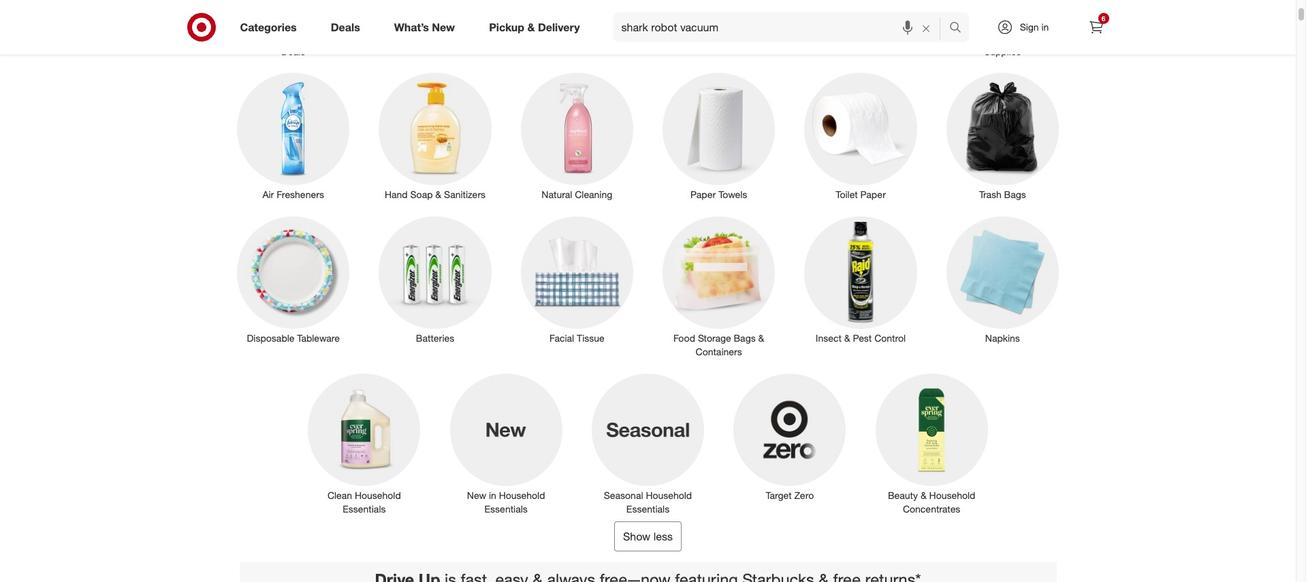 Task type: locate. For each thing, give the bounding box(es) containing it.
seasonal household essentials link
[[582, 371, 713, 516]]

1 vertical spatial new
[[467, 489, 486, 501]]

new in household essentials
[[467, 489, 545, 515]]

air fresheners
[[262, 189, 324, 200]]

air fresheners link
[[228, 70, 359, 202]]

deals left what's
[[331, 20, 360, 34]]

1 vertical spatial in
[[489, 489, 496, 501]]

household inside household essentials deals
[[247, 32, 293, 43]]

household inside seasonal household essentials
[[646, 489, 692, 501]]

batteries link
[[370, 214, 501, 345]]

household
[[247, 32, 293, 43], [355, 489, 401, 501], [499, 489, 545, 501], [646, 489, 692, 501], [929, 489, 975, 501]]

search button
[[943, 12, 976, 45]]

target zero
[[766, 489, 814, 501]]

& right pickup
[[527, 20, 535, 34]]

essentials
[[296, 32, 339, 43], [343, 503, 386, 515], [485, 503, 528, 515], [626, 503, 670, 515]]

1 horizontal spatial paper
[[861, 189, 886, 200]]

delivery
[[538, 20, 580, 34]]

deals down categories link
[[281, 45, 305, 57]]

air
[[262, 189, 274, 200]]

2 paper from the left
[[861, 189, 886, 200]]

natural
[[542, 189, 572, 200]]

beauty & household concentrates link
[[866, 371, 997, 516]]

household essentials deals
[[247, 32, 339, 57]]

target zero link
[[724, 371, 855, 502]]

napkins
[[985, 332, 1020, 344]]

bags
[[1004, 189, 1026, 200], [734, 332, 756, 344]]

1 paper from the left
[[691, 189, 716, 200]]

categories link
[[228, 12, 314, 42]]

& left pest
[[844, 332, 850, 344]]

care
[[728, 32, 748, 43]]

bags right trash
[[1004, 189, 1026, 200]]

paper
[[691, 189, 716, 200], [861, 189, 886, 200]]

in
[[1042, 21, 1049, 33], [489, 489, 496, 501]]

bulk items link
[[370, 0, 501, 45]]

0 horizontal spatial bags
[[734, 332, 756, 344]]

6 link
[[1081, 12, 1111, 42]]

& for insect
[[844, 332, 850, 344]]

supplies
[[579, 32, 616, 43], [984, 45, 1021, 57]]

0 horizontal spatial new
[[432, 20, 455, 34]]

paper inside toilet paper link
[[861, 189, 886, 200]]

beauty & household concentrates
[[888, 489, 975, 515]]

& up 'concentrates'
[[921, 489, 927, 501]]

1 vertical spatial bags
[[734, 332, 756, 344]]

target
[[766, 489, 792, 501]]

in for new
[[489, 489, 496, 501]]

hand soap & sanitizers link
[[370, 70, 501, 202]]

0 vertical spatial bags
[[1004, 189, 1026, 200]]

paper left "towels"
[[691, 189, 716, 200]]

1 horizontal spatial bags
[[1004, 189, 1026, 200]]

1 horizontal spatial supplies
[[984, 45, 1021, 57]]

what's
[[394, 20, 429, 34]]

bags inside food storage bags & containers
[[734, 332, 756, 344]]

napkins link
[[937, 214, 1068, 345]]

control
[[875, 332, 906, 344]]

0 horizontal spatial paper
[[691, 189, 716, 200]]

& inside beauty & household concentrates
[[921, 489, 927, 501]]

essentials inside clean household essentials
[[343, 503, 386, 515]]

trash bags link
[[937, 70, 1068, 202]]

bulk
[[413, 32, 431, 43]]

&
[[527, 20, 535, 34], [1006, 32, 1012, 43], [435, 189, 441, 200], [758, 332, 764, 344], [844, 332, 850, 344], [921, 489, 927, 501]]

& inside disinfecting & cleaning supplies
[[1006, 32, 1012, 43]]

1 horizontal spatial new
[[467, 489, 486, 501]]

what's new
[[394, 20, 455, 34]]

tissue
[[577, 332, 605, 344]]

new inside what's new link
[[432, 20, 455, 34]]

& for disinfecting
[[1006, 32, 1012, 43]]

0 horizontal spatial in
[[489, 489, 496, 501]]

insect & pest control link
[[795, 214, 926, 345]]

paper right toilet at the right top of the page
[[861, 189, 886, 200]]

in inside new in household essentials
[[489, 489, 496, 501]]

household inside beauty & household concentrates
[[929, 489, 975, 501]]

0 vertical spatial new
[[432, 20, 455, 34]]

clean household essentials
[[328, 489, 401, 515]]

concentrates
[[903, 503, 960, 515]]

facial tissue link
[[512, 214, 643, 345]]

0 horizontal spatial deals
[[281, 45, 305, 57]]

trash
[[979, 189, 1002, 200]]

1 vertical spatial supplies
[[984, 45, 1021, 57]]

laundry care link
[[653, 0, 784, 45]]

& right storage
[[758, 332, 764, 344]]

& left sign
[[1006, 32, 1012, 43]]

deals
[[331, 20, 360, 34], [281, 45, 305, 57]]

bags up containers
[[734, 332, 756, 344]]

pickup & delivery
[[489, 20, 580, 34]]

0 vertical spatial in
[[1042, 21, 1049, 33]]

disinfecting & cleaning supplies
[[953, 32, 1052, 57]]

show less button
[[614, 521, 682, 551]]

laundry care
[[690, 32, 748, 43]]

0 vertical spatial deals
[[331, 20, 360, 34]]

household inside new in household essentials
[[499, 489, 545, 501]]

0 vertical spatial supplies
[[579, 32, 616, 43]]

disposable tableware
[[247, 332, 340, 344]]

new
[[432, 20, 455, 34], [467, 489, 486, 501]]

0 horizontal spatial supplies
[[579, 32, 616, 43]]

toilet paper
[[836, 189, 886, 200]]

1 horizontal spatial deals
[[331, 20, 360, 34]]

less
[[654, 530, 673, 543]]

1 vertical spatial deals
[[281, 45, 305, 57]]

disposable tableware link
[[228, 214, 359, 345]]

hand soap & sanitizers
[[385, 189, 486, 200]]

sign in
[[1020, 21, 1049, 33]]

show less
[[623, 530, 673, 543]]

insect & pest control
[[816, 332, 906, 344]]

1 horizontal spatial in
[[1042, 21, 1049, 33]]



Task type: vqa. For each thing, say whether or not it's contained in the screenshot.
1st add from the left
no



Task type: describe. For each thing, give the bounding box(es) containing it.
categories
[[240, 20, 297, 34]]

pest
[[853, 332, 872, 344]]

items
[[434, 32, 458, 43]]

household essentials deals link
[[228, 0, 359, 58]]

disinfecting
[[953, 32, 1003, 43]]

soap
[[410, 189, 433, 200]]

sign in link
[[985, 12, 1070, 42]]

what's new link
[[383, 12, 472, 42]]

dish detergents link
[[795, 0, 926, 45]]

containers
[[696, 346, 742, 357]]

pickup
[[489, 20, 524, 34]]

laundry
[[690, 32, 725, 43]]

essentials inside new in household essentials
[[485, 503, 528, 515]]

cleaning supplies link
[[512, 0, 643, 45]]

clean
[[328, 489, 352, 501]]

essentials inside seasonal household essentials
[[626, 503, 670, 515]]

food storage bags & containers
[[673, 332, 764, 357]]

storage
[[698, 332, 731, 344]]

batteries
[[416, 332, 454, 344]]

seasonal
[[604, 489, 643, 501]]

facial tissue
[[550, 332, 605, 344]]

trash bags
[[979, 189, 1026, 200]]

hand
[[385, 189, 408, 200]]

show
[[623, 530, 651, 543]]

essentials inside household essentials deals
[[296, 32, 339, 43]]

toilet
[[836, 189, 858, 200]]

search
[[943, 22, 976, 35]]

dish
[[826, 32, 845, 43]]

deals link
[[319, 12, 377, 42]]

towels
[[719, 189, 747, 200]]

disposable
[[247, 332, 295, 344]]

6
[[1102, 14, 1105, 22]]

cleaning inside disinfecting & cleaning supplies
[[1015, 32, 1052, 43]]

& inside food storage bags & containers
[[758, 332, 764, 344]]

dish detergents
[[826, 32, 895, 43]]

bulk items
[[413, 32, 458, 43]]

deals inside deals 'link'
[[331, 20, 360, 34]]

paper inside paper towels link
[[691, 189, 716, 200]]

disinfecting & cleaning supplies link
[[937, 0, 1068, 58]]

What can we help you find? suggestions appear below search field
[[613, 12, 952, 42]]

new in household essentials link
[[441, 371, 572, 516]]

detergents
[[848, 32, 895, 43]]

new inside new in household essentials
[[467, 489, 486, 501]]

insect
[[816, 332, 842, 344]]

deals inside household essentials deals
[[281, 45, 305, 57]]

seasonal household essentials
[[604, 489, 692, 515]]

facial
[[550, 332, 574, 344]]

paper towels
[[691, 189, 747, 200]]

natural cleaning
[[542, 189, 612, 200]]

natural cleaning link
[[512, 70, 643, 202]]

& for beauty
[[921, 489, 927, 501]]

zero
[[794, 489, 814, 501]]

food
[[673, 332, 695, 344]]

tableware
[[297, 332, 340, 344]]

food storage bags & containers link
[[653, 214, 784, 359]]

household inside clean household essentials
[[355, 489, 401, 501]]

in for sign
[[1042, 21, 1049, 33]]

paper towels link
[[653, 70, 784, 202]]

fresheners
[[277, 189, 324, 200]]

cleaning supplies
[[538, 32, 616, 43]]

& right soap
[[435, 189, 441, 200]]

& for pickup
[[527, 20, 535, 34]]

clean household essentials link
[[299, 371, 430, 516]]

beauty
[[888, 489, 918, 501]]

supplies inside disinfecting & cleaning supplies
[[984, 45, 1021, 57]]

sign
[[1020, 21, 1039, 33]]

pickup & delivery link
[[477, 12, 597, 42]]

sanitizers
[[444, 189, 486, 200]]

toilet paper link
[[795, 70, 926, 202]]



